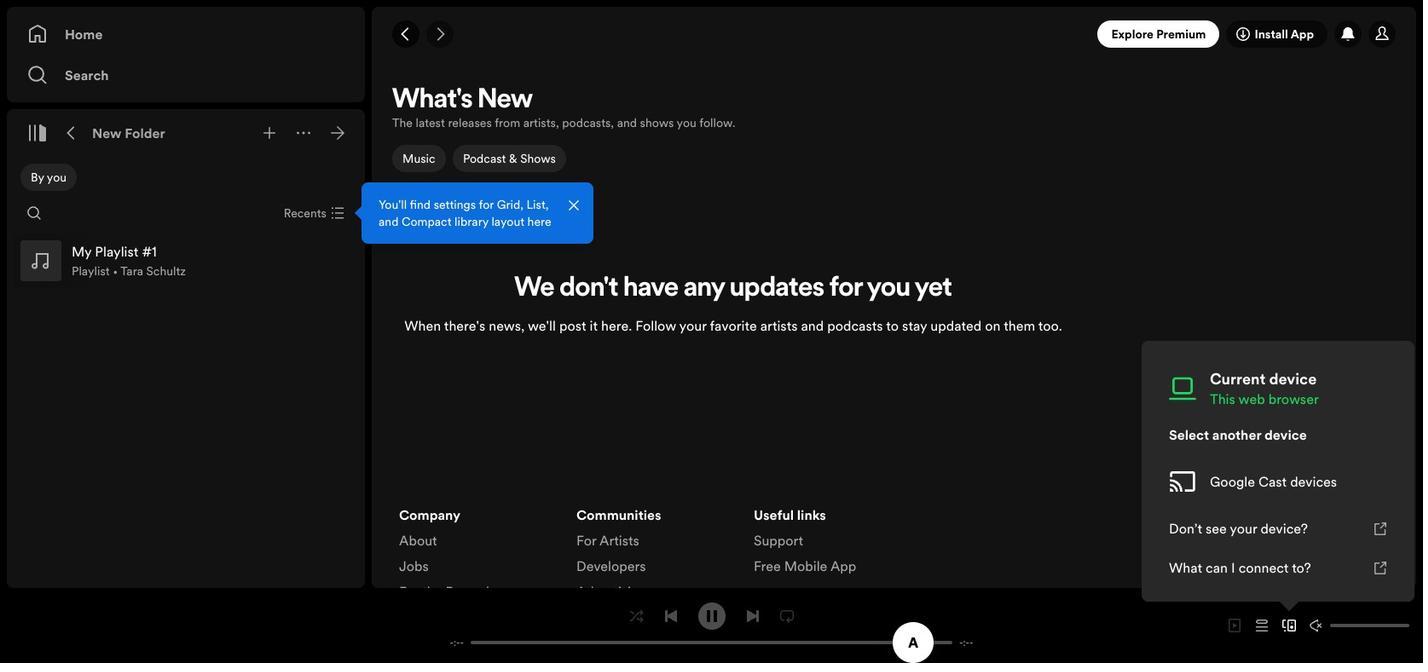Task type: describe. For each thing, give the bounding box(es) containing it.
home
[[65, 25, 103, 44]]

about
[[399, 532, 437, 550]]

we don't have any updates for you yet
[[515, 275, 953, 302]]

on
[[985, 316, 1001, 335]]

home link
[[27, 17, 345, 51]]

cast
[[1259, 473, 1287, 491]]

Recents, List view field
[[270, 200, 355, 227]]

developers
[[577, 557, 646, 576]]

current
[[1211, 369, 1266, 390]]

main element
[[7, 7, 594, 589]]

artists
[[761, 316, 798, 335]]

premium
[[1157, 26, 1207, 43]]

advertising
[[577, 583, 647, 602]]

for inside my playlist #1 - playlist by tara schultz | spotify element
[[830, 275, 863, 302]]

podcast
[[463, 150, 506, 167]]

enable shuffle image
[[630, 610, 644, 623]]

music
[[403, 150, 436, 167]]

new inside what's new the latest releases from artists, podcasts, and shows you follow.
[[478, 87, 533, 114]]

developers link
[[577, 557, 646, 583]]

shows
[[520, 150, 556, 167]]

grid,
[[497, 196, 524, 213]]

any
[[684, 275, 725, 302]]

next image
[[746, 610, 760, 623]]

see
[[1206, 520, 1227, 538]]

recents
[[284, 205, 327, 222]]

artists,
[[523, 114, 559, 131]]

links
[[797, 506, 827, 525]]

you'll
[[379, 196, 407, 213]]

we
[[515, 275, 555, 302]]

explore
[[1112, 26, 1154, 43]]

google
[[1211, 473, 1256, 491]]

select
[[1170, 426, 1210, 444]]

have
[[624, 275, 679, 302]]

explore premium button
[[1098, 20, 1220, 48]]

you inside what's new the latest releases from artists, podcasts, and shows you follow.
[[677, 114, 697, 131]]

web
[[1239, 390, 1266, 409]]

find
[[410, 196, 431, 213]]

instagram image
[[1270, 516, 1284, 530]]

list,
[[527, 196, 549, 213]]

mobile
[[785, 557, 828, 576]]

we'll
[[528, 316, 556, 335]]

and inside you'll find settings for grid, list, and compact library layout here
[[379, 213, 399, 230]]

install
[[1255, 26, 1289, 43]]

support link
[[754, 532, 804, 557]]

explore premium
[[1112, 26, 1207, 43]]

google cast devices
[[1211, 473, 1338, 491]]

releases
[[448, 114, 492, 131]]

current device this web browser
[[1211, 369, 1319, 409]]

go back image
[[399, 27, 413, 41]]

for the record link
[[399, 583, 490, 608]]

1 horizontal spatial your
[[1230, 520, 1258, 538]]

1 :- from the left
[[454, 637, 460, 650]]

what's new the latest releases from artists, podcasts, and shows you follow.
[[392, 87, 736, 131]]

device?
[[1261, 520, 1309, 538]]

what can i connect to? link
[[1156, 549, 1402, 588]]

layout
[[492, 213, 525, 230]]

By you checkbox
[[20, 164, 77, 191]]

google cast devices button
[[1156, 455, 1402, 509]]

2 - from the left
[[460, 637, 464, 650]]

stay
[[903, 316, 928, 335]]

folder
[[125, 124, 165, 142]]

none search field inside main element
[[20, 200, 48, 227]]

free mobile app link
[[754, 557, 857, 583]]

for artists link
[[577, 532, 640, 557]]

company about jobs for the record
[[399, 506, 490, 602]]

them
[[1004, 316, 1036, 335]]

about link
[[399, 532, 437, 557]]

follow
[[636, 316, 676, 335]]

useful
[[754, 506, 794, 525]]

settings
[[434, 196, 476, 213]]

my playlist #1 - playlist by tara schultz | spotify element
[[372, 82, 1417, 664]]

you'll find settings for grid, list, and compact library layout here dialog
[[362, 183, 594, 244]]

when
[[405, 316, 441, 335]]

there's
[[444, 316, 486, 335]]

&
[[509, 150, 517, 167]]

list containing useful links
[[754, 506, 911, 583]]

1 vertical spatial device
[[1265, 426, 1307, 444]]

updated
[[931, 316, 982, 335]]

here
[[528, 213, 552, 230]]

podcasts,
[[562, 114, 614, 131]]

jobs link
[[399, 557, 429, 583]]

news,
[[489, 316, 525, 335]]

what's
[[392, 87, 473, 114]]

communities
[[577, 506, 662, 525]]

previous image
[[664, 610, 678, 623]]

install app
[[1255, 26, 1315, 43]]

3 - from the left
[[960, 637, 964, 650]]

new inside button
[[92, 124, 122, 142]]



Task type: vqa. For each thing, say whether or not it's contained in the screenshot.
GO BACK image
yes



Task type: locate. For each thing, give the bounding box(es) containing it.
0 vertical spatial and
[[617, 114, 637, 131]]

company
[[399, 506, 461, 525]]

record
[[446, 583, 490, 602]]

new folder
[[92, 124, 165, 142]]

latest
[[416, 114, 445, 131]]

0 vertical spatial you
[[677, 114, 697, 131]]

device
[[1270, 369, 1317, 390], [1265, 426, 1307, 444]]

browser
[[1269, 390, 1319, 409]]

1 vertical spatial new
[[92, 124, 122, 142]]

new
[[478, 87, 533, 114], [92, 124, 122, 142]]

0 vertical spatial for
[[479, 196, 494, 213]]

3 list from the left
[[754, 506, 911, 583]]

1 horizontal spatial -:--
[[960, 637, 974, 650]]

0 vertical spatial your
[[680, 316, 707, 335]]

list containing communities
[[577, 506, 734, 653]]

Music checkbox
[[392, 145, 446, 172]]

volume off image
[[1310, 619, 1324, 633]]

2 vertical spatial and
[[801, 316, 824, 335]]

by you
[[31, 169, 67, 186]]

what can i connect to?
[[1170, 559, 1312, 578]]

install app link
[[1227, 20, 1328, 48]]

playlist • tara schultz
[[72, 263, 186, 280]]

0 vertical spatial device
[[1270, 369, 1317, 390]]

Disable repeat checkbox
[[773, 603, 801, 630]]

0 horizontal spatial -:--
[[450, 637, 464, 650]]

1 horizontal spatial :-
[[964, 637, 970, 650]]

search link
[[27, 58, 345, 92]]

1 - from the left
[[450, 637, 454, 650]]

app
[[1291, 26, 1315, 43], [831, 557, 857, 576]]

device right "web"
[[1270, 369, 1317, 390]]

for inside you'll find settings for grid, list, and compact library layout here
[[479, 196, 494, 213]]

another
[[1213, 426, 1262, 444]]

2 horizontal spatial you
[[867, 275, 911, 302]]

disable repeat image
[[780, 610, 794, 623]]

can
[[1206, 559, 1228, 578]]

artists
[[600, 532, 640, 550]]

1 horizontal spatial you
[[677, 114, 697, 131]]

you
[[677, 114, 697, 131], [47, 169, 67, 186], [867, 275, 911, 302]]

select another device
[[1170, 426, 1307, 444]]

1 vertical spatial and
[[379, 213, 399, 230]]

your right follow
[[680, 316, 707, 335]]

app inside the top bar and user menu element
[[1291, 26, 1315, 43]]

0 horizontal spatial :-
[[454, 637, 460, 650]]

podcast & shows
[[463, 150, 556, 167]]

you right shows
[[677, 114, 697, 131]]

for inside company about jobs for the record
[[399, 583, 419, 602]]

0 horizontal spatial app
[[831, 557, 857, 576]]

you up to
[[867, 275, 911, 302]]

-:--
[[450, 637, 464, 650], [960, 637, 974, 650]]

0 horizontal spatial for
[[479, 196, 494, 213]]

here.
[[601, 316, 632, 335]]

1 horizontal spatial for
[[577, 532, 597, 550]]

2 list from the left
[[577, 506, 734, 653]]

this
[[1211, 390, 1236, 409]]

app inside useful links support free mobile app
[[831, 557, 857, 576]]

2 -:-- from the left
[[960, 637, 974, 650]]

useful links support free mobile app
[[754, 506, 857, 576]]

you inside option
[[47, 169, 67, 186]]

don't see your device? link
[[1156, 509, 1402, 549]]

app right "install"
[[1291, 26, 1315, 43]]

follow.
[[700, 114, 736, 131]]

and right artists
[[801, 316, 824, 335]]

1 vertical spatial for
[[830, 275, 863, 302]]

devices
[[1291, 473, 1338, 491]]

to
[[887, 316, 899, 335]]

by
[[31, 169, 44, 186]]

device down the browser
[[1265, 426, 1307, 444]]

top bar and user menu element
[[372, 7, 1417, 61]]

yet
[[915, 275, 953, 302]]

jobs
[[399, 557, 429, 576]]

go forward image
[[433, 27, 447, 41]]

player controls element
[[430, 603, 994, 650]]

podcasts
[[828, 316, 883, 335]]

your right 'see'
[[1230, 520, 1258, 538]]

the
[[392, 114, 413, 131]]

0 horizontal spatial new
[[92, 124, 122, 142]]

list
[[399, 506, 556, 608], [577, 506, 734, 653], [754, 506, 911, 583]]

search in your library image
[[27, 206, 41, 220]]

the
[[422, 583, 442, 602]]

list containing company
[[399, 506, 556, 608]]

Podcast & Shows checkbox
[[453, 145, 566, 172]]

1 vertical spatial app
[[831, 557, 857, 576]]

group
[[14, 234, 358, 288]]

for left the
[[399, 583, 419, 602]]

for up podcasts
[[830, 275, 863, 302]]

0 horizontal spatial list
[[399, 506, 556, 608]]

0 horizontal spatial for
[[399, 583, 419, 602]]

group inside main element
[[14, 234, 358, 288]]

1 horizontal spatial for
[[830, 275, 863, 302]]

new folder button
[[89, 119, 169, 147]]

connect
[[1239, 559, 1289, 578]]

your
[[680, 316, 707, 335], [1230, 520, 1258, 538]]

2 :- from the left
[[964, 637, 970, 650]]

don't
[[560, 275, 619, 302]]

compact
[[402, 213, 452, 230]]

0 vertical spatial for
[[577, 532, 597, 550]]

library
[[455, 213, 489, 230]]

i
[[1232, 559, 1236, 578]]

your inside my playlist #1 - playlist by tara schultz | spotify element
[[680, 316, 707, 335]]

-
[[450, 637, 454, 650], [460, 637, 464, 650], [960, 637, 964, 650], [970, 637, 974, 650]]

None search field
[[20, 200, 48, 227]]

from
[[495, 114, 520, 131]]

playlist
[[72, 263, 110, 280]]

updates
[[730, 275, 825, 302]]

1 horizontal spatial app
[[1291, 26, 1315, 43]]

to?
[[1293, 559, 1312, 578]]

you right by
[[47, 169, 67, 186]]

:-
[[454, 637, 460, 650], [964, 637, 970, 650]]

and left shows
[[617, 114, 637, 131]]

for
[[577, 532, 597, 550], [399, 583, 419, 602]]

0 vertical spatial app
[[1291, 26, 1315, 43]]

and left find
[[379, 213, 399, 230]]

communities for artists developers advertising
[[577, 506, 662, 602]]

facebook image
[[1366, 516, 1379, 530]]

1 horizontal spatial and
[[617, 114, 637, 131]]

2 vertical spatial you
[[867, 275, 911, 302]]

1 vertical spatial you
[[47, 169, 67, 186]]

favorite
[[710, 316, 757, 335]]

1 horizontal spatial list
[[577, 506, 734, 653]]

for left the grid,
[[479, 196, 494, 213]]

2 horizontal spatial list
[[754, 506, 911, 583]]

too.
[[1039, 316, 1063, 335]]

what
[[1170, 559, 1203, 578]]

app right mobile
[[831, 557, 857, 576]]

1 vertical spatial for
[[399, 583, 419, 602]]

for inside communities for artists developers advertising
[[577, 532, 597, 550]]

group containing playlist
[[14, 234, 358, 288]]

new left folder
[[92, 124, 122, 142]]

0 horizontal spatial your
[[680, 316, 707, 335]]

free
[[754, 557, 781, 576]]

1 -:-- from the left
[[450, 637, 464, 650]]

don't
[[1170, 520, 1203, 538]]

what's new image
[[1342, 27, 1356, 41]]

you'll find settings for grid, list, and compact library layout here
[[379, 196, 552, 230]]

0 horizontal spatial and
[[379, 213, 399, 230]]

it
[[590, 316, 598, 335]]

new up 'podcast & shows' checkbox
[[478, 87, 533, 114]]

shows
[[640, 114, 674, 131]]

0 horizontal spatial you
[[47, 169, 67, 186]]

post
[[560, 316, 586, 335]]

tara
[[121, 263, 143, 280]]

•
[[113, 263, 118, 280]]

4 - from the left
[[970, 637, 974, 650]]

pause image
[[705, 610, 719, 623]]

2 horizontal spatial and
[[801, 316, 824, 335]]

and
[[617, 114, 637, 131], [379, 213, 399, 230], [801, 316, 824, 335]]

1 list from the left
[[399, 506, 556, 608]]

schultz
[[146, 263, 186, 280]]

connect to a device image
[[1283, 619, 1297, 633]]

support
[[754, 532, 804, 550]]

1 vertical spatial your
[[1230, 520, 1258, 538]]

for left artists
[[577, 532, 597, 550]]

advertising link
[[577, 583, 647, 608]]

1 horizontal spatial new
[[478, 87, 533, 114]]

and inside what's new the latest releases from artists, podcasts, and shows you follow.
[[617, 114, 637, 131]]

0 vertical spatial new
[[478, 87, 533, 114]]

device inside current device this web browser
[[1270, 369, 1317, 390]]



